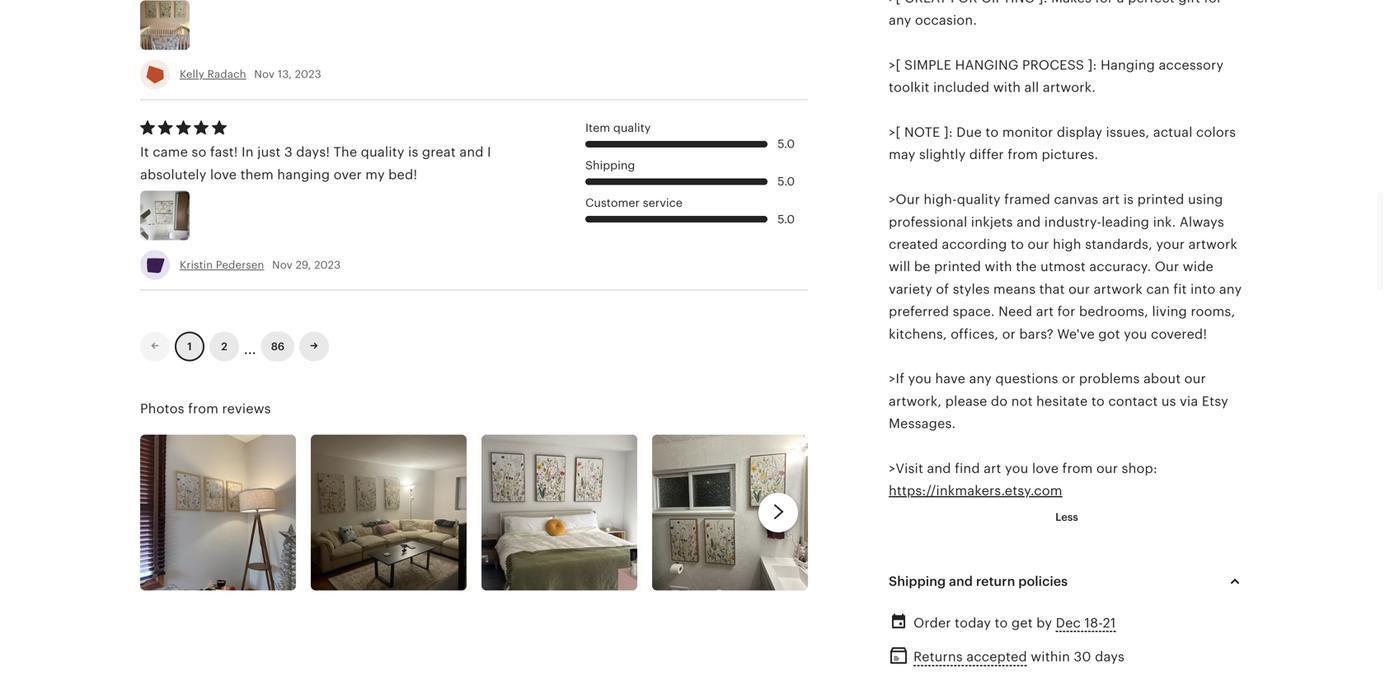 Task type: locate. For each thing, give the bounding box(es) containing it.
1 horizontal spatial art
[[1036, 304, 1054, 319]]

0 vertical spatial ]:
[[1039, 0, 1048, 5]]

0 horizontal spatial you
[[908, 372, 932, 387]]

for left a
[[1096, 0, 1114, 5]]

from up less
[[1063, 461, 1093, 476]]

to down the problems
[[1092, 394, 1105, 409]]

for right gift
[[1204, 0, 1222, 5]]

actual
[[1154, 125, 1193, 140]]

1 link
[[175, 332, 205, 362]]

fit
[[1174, 282, 1187, 297]]

0 vertical spatial artwork
[[1189, 237, 1238, 252]]

you up https://inkmakers.etsy.com link
[[1005, 461, 1029, 476]]

2 vertical spatial quality
[[957, 192, 1001, 207]]

>[ inside >[ note ]: due to monitor display issues, actual colors may slightly differ from pictures.
[[889, 125, 901, 140]]

and down the framed
[[1017, 215, 1041, 230]]

1 horizontal spatial love
[[1032, 461, 1059, 476]]

0 vertical spatial shipping
[[586, 159, 635, 172]]

13,
[[278, 68, 292, 81]]

0 vertical spatial 2023
[[295, 68, 321, 81]]

you right the 'got'
[[1124, 327, 1148, 342]]

policies
[[1019, 574, 1068, 589]]

returns
[[914, 650, 963, 665]]

our inside '>visit and find art you love from our shop: https://inkmakers.etsy.com'
[[1097, 461, 1118, 476]]

us
[[1162, 394, 1177, 409]]

1 >[ from the top
[[889, 0, 901, 5]]

please
[[946, 394, 988, 409]]

2 vertical spatial ]:
[[944, 125, 953, 140]]

our up via
[[1185, 372, 1206, 387]]

>[ left great on the top right of the page
[[889, 0, 901, 5]]

0 vertical spatial is
[[408, 145, 419, 160]]

issues,
[[1106, 125, 1150, 140]]

any down great on the top right of the page
[[889, 13, 912, 28]]

utmost
[[1041, 260, 1086, 274]]

1 vertical spatial 5.0
[[778, 175, 795, 188]]

our up the
[[1028, 237, 1050, 252]]

just
[[257, 145, 281, 160]]

with left all
[[994, 80, 1021, 95]]

to up the
[[1011, 237, 1024, 252]]

to inside >if you have any questions or problems about our artwork, please do not hesitate to contact us via etsy messages.
[[1092, 394, 1105, 409]]

shipping up the order
[[889, 574, 946, 589]]

photos
[[140, 402, 184, 417]]

1 vertical spatial is
[[1124, 192, 1134, 207]]

or down need
[[1003, 327, 1016, 342]]

]: inside '>[ great for gifting ]: makes for a perfect gift for any occasion.'
[[1039, 0, 1048, 5]]

printed up ink.
[[1138, 192, 1185, 207]]

0 vertical spatial you
[[1124, 327, 1148, 342]]

it
[[140, 145, 149, 160]]

standards,
[[1085, 237, 1153, 252]]

art right find
[[984, 461, 1002, 476]]

2023 for kristin pedersen nov 29, 2023
[[314, 259, 341, 271]]

need
[[999, 304, 1033, 319]]

0 horizontal spatial art
[[984, 461, 1002, 476]]

1 horizontal spatial any
[[969, 372, 992, 387]]

from
[[1008, 147, 1038, 162], [188, 402, 219, 417], [1063, 461, 1093, 476]]

is up bed!
[[408, 145, 419, 160]]

2 vertical spatial art
[[984, 461, 1002, 476]]

love down fast!
[[210, 167, 237, 182]]

kristin
[[180, 259, 213, 271]]

service
[[643, 196, 683, 209]]

get
[[1012, 616, 1033, 631]]

>[ inside >[ simple hanging process ]: hanging accessory toolkit included with all artwork.
[[889, 58, 901, 73]]

about
[[1144, 372, 1181, 387]]

0 vertical spatial or
[[1003, 327, 1016, 342]]

quality up inkjets at the right top of the page
[[957, 192, 1001, 207]]

i
[[487, 145, 491, 160]]

for
[[951, 0, 978, 5]]

art inside '>visit and find art you love from our shop: https://inkmakers.etsy.com'
[[984, 461, 1002, 476]]

0 vertical spatial >[
[[889, 0, 901, 5]]

love
[[210, 167, 237, 182], [1032, 461, 1059, 476]]

>[ note ]: due to monitor display issues, actual colors may slightly differ from pictures.
[[889, 125, 1236, 162]]

or
[[1003, 327, 1016, 342], [1062, 372, 1076, 387]]

nov left 29,
[[272, 259, 293, 271]]

0 vertical spatial any
[[889, 13, 912, 28]]

2 vertical spatial any
[[969, 372, 992, 387]]

dec
[[1056, 616, 1081, 631]]

>[ inside '>[ great for gifting ]: makes for a perfect gift for any occasion.'
[[889, 0, 901, 5]]

you inside '>visit and find art you love from our shop: https://inkmakers.etsy.com'
[[1005, 461, 1029, 476]]

order today to get by dec 18-21
[[914, 616, 1116, 631]]

]: inside >[ note ]: due to monitor display issues, actual colors may slightly differ from pictures.
[[944, 125, 953, 140]]

>[ up toolkit
[[889, 58, 901, 73]]

3 >[ from the top
[[889, 125, 901, 140]]

them
[[240, 167, 274, 182]]

gifting
[[981, 0, 1035, 5]]

]: left makes
[[1039, 0, 1048, 5]]

2 5.0 from the top
[[778, 175, 795, 188]]

1 vertical spatial you
[[908, 372, 932, 387]]

shipping for shipping
[[586, 159, 635, 172]]

or inside >if you have any questions or problems about our artwork, please do not hesitate to contact us via etsy messages.
[[1062, 372, 1076, 387]]

0 horizontal spatial any
[[889, 13, 912, 28]]

1 5.0 from the top
[[778, 137, 795, 151]]

any inside >our high-quality framed canvas art is printed using professional inkjets and industry-leading ink. always created according to our high standards, your artwork will be printed with the utmost accuracy. our wide variety of styles means that our artwork can fit into any preferred space. need art for bedrooms, living rooms, kitchens, offices, or bars? we've got you covered!
[[1220, 282, 1242, 297]]

according
[[942, 237, 1007, 252]]

2 horizontal spatial any
[[1220, 282, 1242, 297]]

any right into
[[1220, 282, 1242, 297]]

customer service
[[586, 196, 683, 209]]

kitchens,
[[889, 327, 947, 342]]

reviews
[[222, 402, 271, 417]]

art
[[1102, 192, 1120, 207], [1036, 304, 1054, 319], [984, 461, 1002, 476]]

https://inkmakers.etsy.com link
[[889, 484, 1063, 499]]

>[ for >[ great for gifting ]: makes for a perfect gift for any occasion.
[[889, 0, 901, 5]]

0 horizontal spatial ]:
[[944, 125, 953, 140]]

love inside '>visit and find art you love from our shop: https://inkmakers.etsy.com'
[[1032, 461, 1059, 476]]

love up less
[[1032, 461, 1059, 476]]

differ
[[970, 147, 1004, 162]]

1 vertical spatial >[
[[889, 58, 901, 73]]

that
[[1040, 282, 1065, 297]]

shipping and return policies
[[889, 574, 1068, 589]]

0 vertical spatial from
[[1008, 147, 1038, 162]]

30
[[1074, 650, 1092, 665]]

shipping up customer
[[586, 159, 635, 172]]

5.0 for service
[[778, 213, 795, 226]]

with up means
[[985, 260, 1013, 274]]

and left return
[[949, 574, 973, 589]]

artwork down accuracy.
[[1094, 282, 1143, 297]]

your
[[1157, 237, 1185, 252]]

0 vertical spatial with
[[994, 80, 1021, 95]]

2 horizontal spatial quality
[[957, 192, 1001, 207]]

printed up styles at the right of the page
[[934, 260, 981, 274]]

nov left 13, on the top of page
[[254, 68, 275, 81]]

]: inside >[ simple hanging process ]: hanging accessory toolkit included with all artwork.
[[1088, 58, 1097, 73]]

0 vertical spatial quality
[[614, 121, 651, 134]]

accuracy.
[[1090, 260, 1152, 274]]

from down monitor
[[1008, 147, 1038, 162]]

0 horizontal spatial artwork
[[1094, 282, 1143, 297]]

all
[[1025, 80, 1039, 95]]

1 vertical spatial quality
[[361, 145, 405, 160]]

1 vertical spatial shipping
[[889, 574, 946, 589]]

nov
[[254, 68, 275, 81], [272, 259, 293, 271]]

shipping inside dropdown button
[[889, 574, 946, 589]]

1 horizontal spatial or
[[1062, 372, 1076, 387]]

0 horizontal spatial love
[[210, 167, 237, 182]]

be
[[914, 260, 931, 274]]

1 vertical spatial nov
[[272, 259, 293, 271]]

0 horizontal spatial quality
[[361, 145, 405, 160]]

over
[[334, 167, 362, 182]]

0 vertical spatial love
[[210, 167, 237, 182]]

>[ simple hanging process ]: hanging accessory toolkit included with all artwork.
[[889, 58, 1224, 95]]

1 horizontal spatial from
[[1008, 147, 1038, 162]]

our inside >if you have any questions or problems about our artwork, please do not hesitate to contact us via etsy messages.
[[1185, 372, 1206, 387]]

ink.
[[1153, 215, 1176, 230]]

1 vertical spatial artwork
[[1094, 282, 1143, 297]]

1 vertical spatial ]:
[[1088, 58, 1097, 73]]

1 vertical spatial or
[[1062, 372, 1076, 387]]

1 horizontal spatial you
[[1005, 461, 1029, 476]]

1
[[187, 341, 192, 353]]

1 vertical spatial with
[[985, 260, 1013, 274]]

professional
[[889, 215, 968, 230]]

or up hesitate
[[1062, 372, 1076, 387]]

any
[[889, 13, 912, 28], [1220, 282, 1242, 297], [969, 372, 992, 387]]

29,
[[296, 259, 311, 271]]

and
[[460, 145, 484, 160], [1017, 215, 1041, 230], [927, 461, 951, 476], [949, 574, 973, 589]]

today
[[955, 616, 991, 631]]

pictures.
[[1042, 147, 1099, 162]]

in
[[242, 145, 254, 160]]

occasion.
[[915, 13, 977, 28]]

]: left due on the right of the page
[[944, 125, 953, 140]]

always
[[1180, 215, 1225, 230]]

1 vertical spatial printed
[[934, 260, 981, 274]]

2 horizontal spatial ]:
[[1088, 58, 1097, 73]]

0 horizontal spatial shipping
[[586, 159, 635, 172]]

simple
[[905, 58, 952, 73]]

1 horizontal spatial is
[[1124, 192, 1134, 207]]

for up 'we've'
[[1058, 304, 1076, 319]]

2 vertical spatial from
[[1063, 461, 1093, 476]]

may
[[889, 147, 916, 162]]

0 horizontal spatial is
[[408, 145, 419, 160]]

1 horizontal spatial quality
[[614, 121, 651, 134]]

>[ up the may
[[889, 125, 901, 140]]

you up artwork,
[[908, 372, 932, 387]]

quality right item
[[614, 121, 651, 134]]

is inside >our high-quality framed canvas art is printed using professional inkjets and industry-leading ink. always created according to our high standards, your artwork will be printed with the utmost accuracy. our wide variety of styles means that our artwork can fit into any preferred space. need art for bedrooms, living rooms, kitchens, offices, or bars? we've got you covered!
[[1124, 192, 1134, 207]]

and left i
[[460, 145, 484, 160]]

industry-
[[1045, 215, 1102, 230]]

kelly
[[180, 68, 204, 81]]

to left get
[[995, 616, 1008, 631]]

find
[[955, 461, 980, 476]]

1 horizontal spatial for
[[1096, 0, 1114, 5]]

leading
[[1102, 215, 1150, 230]]

art down that
[[1036, 304, 1054, 319]]

2 horizontal spatial from
[[1063, 461, 1093, 476]]

printed
[[1138, 192, 1185, 207], [934, 260, 981, 274]]

have
[[935, 372, 966, 387]]

with inside >[ simple hanging process ]: hanging accessory toolkit included with all artwork.
[[994, 80, 1021, 95]]

2 >[ from the top
[[889, 58, 901, 73]]

artwork down always
[[1189, 237, 1238, 252]]

any inside >if you have any questions or problems about our artwork, please do not hesitate to contact us via etsy messages.
[[969, 372, 992, 387]]

2 vertical spatial you
[[1005, 461, 1029, 476]]

2 vertical spatial 5.0
[[778, 213, 795, 226]]

3 5.0 from the top
[[778, 213, 795, 226]]

0 horizontal spatial or
[[1003, 327, 1016, 342]]

1 vertical spatial 2023
[[314, 259, 341, 271]]

1 vertical spatial any
[[1220, 282, 1242, 297]]

using
[[1188, 192, 1223, 207]]

from right photos
[[188, 402, 219, 417]]

not
[[1012, 394, 1033, 409]]

1 horizontal spatial shipping
[[889, 574, 946, 589]]

>[ for >[ simple hanging process ]: hanging accessory toolkit included with all artwork.
[[889, 58, 901, 73]]

1 horizontal spatial ]:
[[1039, 0, 1048, 5]]

kelly radach nov 13, 2023
[[180, 68, 321, 81]]

quality up my
[[361, 145, 405, 160]]

and left find
[[927, 461, 951, 476]]

0 vertical spatial 5.0
[[778, 137, 795, 151]]

to inside >[ note ]: due to monitor display issues, actual colors may slightly differ from pictures.
[[986, 125, 999, 140]]

with
[[994, 80, 1021, 95], [985, 260, 1013, 274]]

shipping for shipping and return policies
[[889, 574, 946, 589]]

]: up artwork. on the right top of page
[[1088, 58, 1097, 73]]

any up the please
[[969, 372, 992, 387]]

1 vertical spatial love
[[1032, 461, 1059, 476]]

quality
[[614, 121, 651, 134], [361, 145, 405, 160], [957, 192, 1001, 207]]

2023 right 13, on the top of page
[[295, 68, 321, 81]]

2023 right 29,
[[314, 259, 341, 271]]

1 vertical spatial from
[[188, 402, 219, 417]]

0 vertical spatial nov
[[254, 68, 275, 81]]

2 vertical spatial >[
[[889, 125, 901, 140]]

0 vertical spatial art
[[1102, 192, 1120, 207]]

2 horizontal spatial art
[[1102, 192, 1120, 207]]

0 horizontal spatial from
[[188, 402, 219, 417]]

shipping
[[586, 159, 635, 172], [889, 574, 946, 589]]

customer
[[586, 196, 640, 209]]

to right due on the right of the page
[[986, 125, 999, 140]]

slightly
[[919, 147, 966, 162]]

wide
[[1183, 260, 1214, 274]]

our
[[1028, 237, 1050, 252], [1069, 282, 1090, 297], [1185, 372, 1206, 387], [1097, 461, 1118, 476]]

art up leading
[[1102, 192, 1120, 207]]

gift
[[1179, 0, 1201, 5]]

https://inkmakers.etsy.com
[[889, 484, 1063, 499]]

2 horizontal spatial you
[[1124, 327, 1148, 342]]

is up leading
[[1124, 192, 1134, 207]]

2 horizontal spatial for
[[1204, 0, 1222, 5]]

variety
[[889, 282, 933, 297]]

1 horizontal spatial printed
[[1138, 192, 1185, 207]]

0 horizontal spatial for
[[1058, 304, 1076, 319]]

our left shop:
[[1097, 461, 1118, 476]]

came
[[153, 145, 188, 160]]



Task type: vqa. For each thing, say whether or not it's contained in the screenshot.
a
yes



Task type: describe. For each thing, give the bounding box(es) containing it.
photos from reviews
[[140, 402, 271, 417]]

high
[[1053, 237, 1082, 252]]

got
[[1099, 327, 1121, 342]]

shipping and return policies button
[[874, 562, 1260, 602]]

shop:
[[1122, 461, 1158, 476]]

the
[[1016, 260, 1037, 274]]

hesitate
[[1037, 394, 1088, 409]]

a
[[1117, 0, 1125, 5]]

2023 for kelly radach nov 13, 2023
[[295, 68, 321, 81]]

note
[[905, 125, 940, 140]]

space.
[[953, 304, 995, 319]]

any inside '>[ great for gifting ]: makes for a perfect gift for any occasion.'
[[889, 13, 912, 28]]

…
[[244, 334, 256, 359]]

messages.
[[889, 417, 956, 431]]

canvas
[[1054, 192, 1099, 207]]

means
[[994, 282, 1036, 297]]

>[ great for gifting ]: makes for a perfect gift for any occasion.
[[889, 0, 1222, 28]]

from inside >[ note ]: due to monitor display issues, actual colors may slightly differ from pictures.
[[1008, 147, 1038, 162]]

fast!
[[210, 145, 238, 160]]

less button
[[1043, 503, 1091, 532]]

and inside it came so fast! in just 3 days! the quality is great and i absolutely love them hanging over my bed!
[[460, 145, 484, 160]]

preferred
[[889, 304, 949, 319]]

and inside '>visit and find art you love from our shop: https://inkmakers.etsy.com'
[[927, 461, 951, 476]]

due
[[957, 125, 982, 140]]

love inside it came so fast! in just 3 days! the quality is great and i absolutely love them hanging over my bed!
[[210, 167, 237, 182]]

>visit
[[889, 461, 924, 476]]

with inside >our high-quality framed canvas art is printed using professional inkjets and industry-leading ink. always created according to our high standards, your artwork will be printed with the utmost accuracy. our wide variety of styles means that our artwork can fit into any preferred space. need art for bedrooms, living rooms, kitchens, offices, or bars? we've got you covered!
[[985, 260, 1013, 274]]

and inside >our high-quality framed canvas art is printed using professional inkjets and industry-leading ink. always created according to our high standards, your artwork will be printed with the utmost accuracy. our wide variety of styles means that our artwork can fit into any preferred space. need art for bedrooms, living rooms, kitchens, offices, or bars? we've got you covered!
[[1017, 215, 1041, 230]]

inkjets
[[971, 215, 1013, 230]]

0 vertical spatial printed
[[1138, 192, 1185, 207]]

our right that
[[1069, 282, 1090, 297]]

returns accepted button
[[914, 646, 1027, 670]]

hanging
[[277, 167, 330, 182]]

dec 18-21 button
[[1056, 612, 1116, 636]]

5.0 for quality
[[778, 137, 795, 151]]

for inside >our high-quality framed canvas art is printed using professional inkjets and industry-leading ink. always created according to our high standards, your artwork will be printed with the utmost accuracy. our wide variety of styles means that our artwork can fit into any preferred space. need art for bedrooms, living rooms, kitchens, offices, or bars? we've got you covered!
[[1058, 304, 1076, 319]]

perfect
[[1128, 0, 1175, 5]]

artwork.
[[1043, 80, 1096, 95]]

so
[[192, 145, 207, 160]]

and inside dropdown button
[[949, 574, 973, 589]]

0 horizontal spatial printed
[[934, 260, 981, 274]]

living
[[1152, 304, 1188, 319]]

accessory
[[1159, 58, 1224, 73]]

]: for process
[[1088, 58, 1097, 73]]

you inside >our high-quality framed canvas art is printed using professional inkjets and industry-leading ink. always created according to our high standards, your artwork will be printed with the utmost accuracy. our wide variety of styles means that our artwork can fit into any preferred space. need art for bedrooms, living rooms, kitchens, offices, or bars? we've got you covered!
[[1124, 327, 1148, 342]]

item
[[586, 121, 610, 134]]

pedersen
[[216, 259, 264, 271]]

artwork,
[[889, 394, 942, 409]]

is inside it came so fast! in just 3 days! the quality is great and i absolutely love them hanging over my bed!
[[408, 145, 419, 160]]

>visit and find art you love from our shop: https://inkmakers.etsy.com
[[889, 461, 1158, 499]]

>[ for >[ note ]: due to monitor display issues, actual colors may slightly differ from pictures.
[[889, 125, 901, 140]]

you inside >if you have any questions or problems about our artwork, please do not hesitate to contact us via etsy messages.
[[908, 372, 932, 387]]

etsy
[[1202, 394, 1229, 409]]

bed!
[[389, 167, 418, 182]]

quality inside it came so fast! in just 3 days! the quality is great and i absolutely love them hanging over my bed!
[[361, 145, 405, 160]]

>our high-quality framed canvas art is printed using professional inkjets and industry-leading ink. always created according to our high standards, your artwork will be printed with the utmost accuracy. our wide variety of styles means that our artwork can fit into any preferred space. need art for bedrooms, living rooms, kitchens, offices, or bars? we've got you covered!
[[889, 192, 1242, 342]]

86 link
[[261, 332, 295, 362]]

view details of this review photo by kelly radach image
[[140, 0, 190, 50]]

monitor
[[1003, 125, 1054, 140]]

2
[[221, 341, 227, 353]]

great
[[905, 0, 947, 5]]

item quality
[[586, 121, 651, 134]]

86
[[271, 341, 285, 353]]

or inside >our high-quality framed canvas art is printed using professional inkjets and industry-leading ink. always created according to our high standards, your artwork will be printed with the utmost accuracy. our wide variety of styles means that our artwork can fit into any preferred space. need art for bedrooms, living rooms, kitchens, offices, or bars? we've got you covered!
[[1003, 327, 1016, 342]]

high-
[[924, 192, 957, 207]]

2 link
[[209, 332, 239, 362]]

nov for 29,
[[272, 259, 293, 271]]

>our
[[889, 192, 920, 207]]

questions
[[996, 372, 1059, 387]]

order
[[914, 616, 951, 631]]

we've
[[1058, 327, 1095, 342]]

bars?
[[1020, 327, 1054, 342]]

view details of this review photo by kristin pedersen image
[[140, 191, 190, 240]]

my
[[366, 167, 385, 182]]

days
[[1095, 650, 1125, 665]]

accepted
[[967, 650, 1027, 665]]

>if
[[889, 372, 905, 387]]

created
[[889, 237, 938, 252]]

from inside '>visit and find art you love from our shop: https://inkmakers.etsy.com'
[[1063, 461, 1093, 476]]

nov for 13,
[[254, 68, 275, 81]]

3
[[284, 145, 293, 160]]

hanging
[[955, 58, 1019, 73]]

radach
[[207, 68, 246, 81]]

]: for gifting
[[1039, 0, 1048, 5]]

to inside >our high-quality framed canvas art is printed using professional inkjets and industry-leading ink. always created according to our high standards, your artwork will be printed with the utmost accuracy. our wide variety of styles means that our artwork can fit into any preferred space. need art for bedrooms, living rooms, kitchens, offices, or bars? we've got you covered!
[[1011, 237, 1024, 252]]

rooms,
[[1191, 304, 1236, 319]]

1 horizontal spatial artwork
[[1189, 237, 1238, 252]]

our
[[1155, 260, 1180, 274]]

do
[[991, 394, 1008, 409]]

it came so fast! in just 3 days! the quality is great and i absolutely love them hanging over my bed!
[[140, 145, 491, 182]]

>if you have any questions or problems about our artwork, please do not hesitate to contact us via etsy messages.
[[889, 372, 1229, 431]]

colors
[[1197, 125, 1236, 140]]

1 vertical spatial art
[[1036, 304, 1054, 319]]

kristin pedersen link
[[180, 259, 264, 271]]

quality inside >our high-quality framed canvas art is printed using professional inkjets and industry-leading ink. always created according to our high standards, your artwork will be printed with the utmost accuracy. our wide variety of styles means that our artwork can fit into any preferred space. need art for bedrooms, living rooms, kitchens, offices, or bars? we've got you covered!
[[957, 192, 1001, 207]]

covered!
[[1151, 327, 1208, 342]]

of
[[936, 282, 949, 297]]

styles
[[953, 282, 990, 297]]



